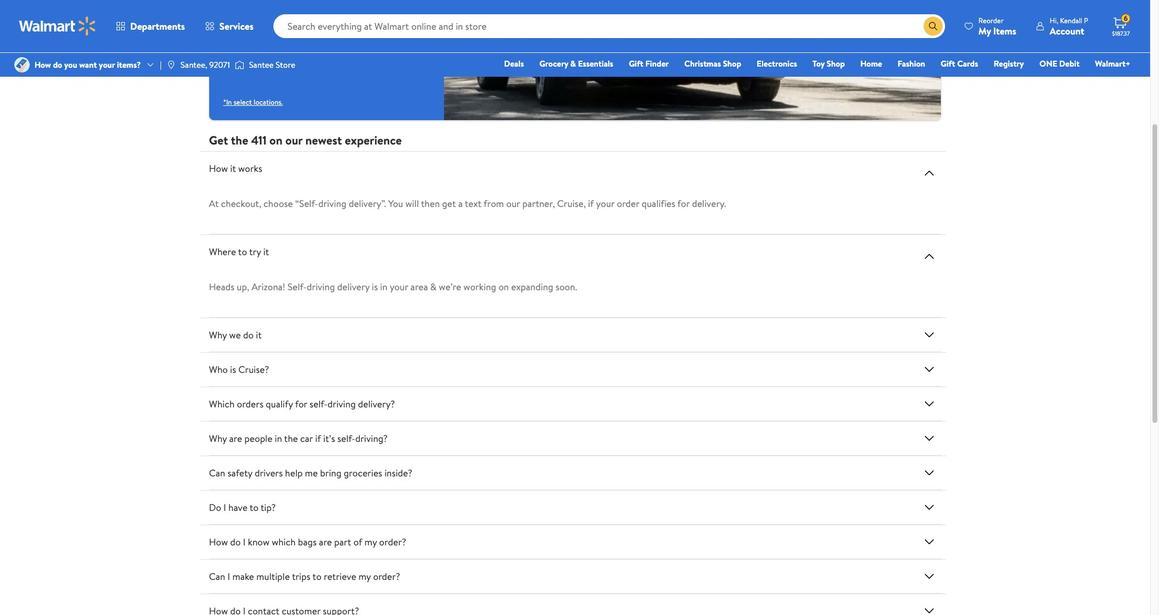 Task type: vqa. For each thing, say whether or not it's contained in the screenshot.
'In-store' Button
no



Task type: describe. For each thing, give the bounding box(es) containing it.
will
[[406, 197, 419, 210]]

expanding
[[512, 280, 554, 293]]

0 vertical spatial it
[[230, 162, 236, 175]]

gift finder
[[629, 58, 669, 70]]

we
[[229, 328, 241, 341]]

it for try
[[263, 245, 269, 258]]

one
[[1040, 58, 1058, 70]]

then
[[421, 197, 440, 210]]

how it works image
[[923, 166, 937, 180]]

Walmart Site-Wide search field
[[273, 14, 946, 38]]

toy shop
[[813, 58, 846, 70]]

santee,
[[181, 59, 207, 71]]

registry
[[994, 58, 1025, 70]]

multiple
[[257, 570, 290, 583]]

want
[[79, 59, 97, 71]]

newest
[[306, 132, 342, 148]]

you
[[64, 59, 77, 71]]

me
[[305, 466, 318, 479]]

inside?
[[385, 466, 413, 479]]

1 vertical spatial self-
[[338, 432, 356, 445]]

bring
[[320, 466, 342, 479]]

1 vertical spatial my
[[359, 570, 371, 583]]

1 vertical spatial the
[[284, 432, 298, 445]]

1 vertical spatial to
[[250, 501, 259, 514]]

0 vertical spatial is
[[372, 280, 378, 293]]

1 vertical spatial order?
[[373, 570, 400, 583]]

can for can i make multiple trips to retrieve my order?
[[209, 570, 225, 583]]

driving for self-
[[307, 280, 335, 293]]

soon.
[[556, 280, 578, 293]]

from
[[484, 197, 504, 210]]

reorder my items
[[979, 15, 1017, 37]]

order
[[617, 197, 640, 210]]

reorder
[[979, 15, 1004, 25]]

locations.
[[254, 97, 283, 107]]

select
[[234, 97, 252, 107]]

partner,
[[523, 197, 555, 210]]

delivery?
[[358, 397, 395, 410]]

can safety drivers help me bring groceries inside?
[[209, 466, 413, 479]]

2 vertical spatial driving
[[328, 397, 356, 410]]

services button
[[195, 12, 264, 40]]

2 horizontal spatial to
[[313, 570, 322, 583]]

0 vertical spatial to
[[238, 245, 247, 258]]

walmart+ link
[[1091, 57, 1137, 70]]

a
[[459, 197, 463, 210]]

*in select locations.
[[223, 97, 283, 107]]

how do i know which bags are part of my order? image
[[923, 535, 937, 549]]

qualifies
[[642, 197, 676, 210]]

drivers
[[255, 466, 283, 479]]

experience
[[345, 132, 402, 148]]

gift cards
[[941, 58, 979, 70]]

it's
[[323, 432, 335, 445]]

 image for santee, 92071
[[166, 60, 176, 70]]

1 horizontal spatial if
[[589, 197, 594, 210]]

*in select locations. button
[[223, 97, 283, 107]]

departments
[[130, 20, 185, 33]]

which orders qualify for self-driving delivery?
[[209, 397, 395, 410]]

1 horizontal spatial on
[[499, 280, 509, 293]]

0 vertical spatial self-
[[310, 397, 328, 410]]

gift for gift cards
[[941, 58, 956, 70]]

get the 411 on our newest experience
[[209, 132, 402, 148]]

services
[[220, 20, 254, 33]]

arizona!
[[252, 280, 285, 293]]

walmart+
[[1096, 58, 1131, 70]]

why for why we do it
[[209, 328, 227, 341]]

search icon image
[[929, 21, 939, 31]]

departments button
[[106, 12, 195, 40]]

heads
[[209, 280, 235, 293]]

$187.37
[[1113, 29, 1131, 37]]

how for how do you want your items?
[[35, 59, 51, 71]]

checkout,
[[221, 197, 261, 210]]

why for why are people in the car if it's self-driving?
[[209, 432, 227, 445]]

can safety drivers help me bring groceries inside? image
[[923, 466, 937, 480]]

where to try it
[[209, 245, 269, 258]]

how do i know which bags are part of my order?
[[209, 535, 407, 548]]

can for can safety drivers help me bring groceries inside?
[[209, 466, 225, 479]]

try
[[249, 245, 261, 258]]

tip?
[[261, 501, 276, 514]]

driving for "self-
[[318, 197, 347, 210]]

make
[[233, 570, 254, 583]]

electronics link
[[752, 57, 803, 70]]

 image for how do you want your items?
[[14, 57, 30, 73]]

delivery
[[337, 280, 370, 293]]

deals
[[504, 58, 524, 70]]

0 horizontal spatial the
[[231, 132, 248, 148]]

get
[[209, 132, 228, 148]]

cruise,
[[558, 197, 586, 210]]

how for how do i know which bags are part of my order?
[[209, 535, 228, 548]]

2 horizontal spatial i
[[243, 535, 246, 548]]

2 vertical spatial your
[[390, 280, 409, 293]]

car
[[300, 432, 313, 445]]

gift for gift finder
[[629, 58, 644, 70]]

have
[[229, 501, 248, 514]]

christmas shop link
[[679, 57, 747, 70]]

411
[[251, 132, 267, 148]]

shop for christmas shop
[[724, 58, 742, 70]]

0 horizontal spatial your
[[99, 59, 115, 71]]

christmas shop
[[685, 58, 742, 70]]

driving?
[[356, 432, 388, 445]]

delivery".
[[349, 197, 386, 210]]

get
[[442, 197, 456, 210]]

why are people in the car if it's self-driving?
[[209, 432, 388, 445]]

why we do it image
[[923, 328, 937, 342]]

which
[[209, 397, 235, 410]]

0 vertical spatial order?
[[379, 535, 407, 548]]

my
[[979, 24, 992, 37]]

self-
[[288, 280, 307, 293]]

walmart image
[[19, 17, 96, 36]]



Task type: locate. For each thing, give the bounding box(es) containing it.
1 vertical spatial it
[[263, 245, 269, 258]]

&
[[571, 58, 576, 70], [431, 280, 437, 293]]

shop for toy shop
[[827, 58, 846, 70]]

registry link
[[989, 57, 1030, 70]]

of
[[354, 535, 363, 548]]

our right "from"
[[507, 197, 520, 210]]

1 can from the top
[[209, 466, 225, 479]]

0 vertical spatial on
[[270, 132, 283, 148]]

it for do
[[256, 328, 262, 341]]

grocery & essentials
[[540, 58, 614, 70]]

shop right toy
[[827, 58, 846, 70]]

text
[[465, 197, 482, 210]]

1 gift from the left
[[629, 58, 644, 70]]

driving left delivery".
[[318, 197, 347, 210]]

1 vertical spatial &
[[431, 280, 437, 293]]

0 vertical spatial driving
[[318, 197, 347, 210]]

0 horizontal spatial do
[[53, 59, 62, 71]]

why down which
[[209, 432, 227, 445]]

it right try
[[263, 245, 269, 258]]

2 vertical spatial do
[[230, 535, 241, 548]]

do for i
[[230, 535, 241, 548]]

1 vertical spatial are
[[319, 535, 332, 548]]

items?
[[117, 59, 141, 71]]

0 horizontal spatial in
[[275, 432, 282, 445]]

i left know
[[243, 535, 246, 548]]

0 vertical spatial how
[[35, 59, 51, 71]]

2 vertical spatial how
[[209, 535, 228, 548]]

2 horizontal spatial your
[[597, 197, 615, 210]]

do left you on the top of page
[[53, 59, 62, 71]]

1 horizontal spatial to
[[250, 501, 259, 514]]

in
[[380, 280, 388, 293], [275, 432, 282, 445]]

who
[[209, 363, 228, 376]]

why
[[209, 328, 227, 341], [209, 432, 227, 445]]

do left know
[[230, 535, 241, 548]]

order? right retrieve
[[373, 570, 400, 583]]

1 vertical spatial our
[[507, 197, 520, 210]]

it right we
[[256, 328, 262, 341]]

2 vertical spatial to
[[313, 570, 322, 583]]

to right trips
[[313, 570, 322, 583]]

is right who
[[230, 363, 236, 376]]

can i make multiple trips to retrieve my order? image
[[923, 569, 937, 583]]

 image right |
[[166, 60, 176, 70]]

& right area
[[431, 280, 437, 293]]

 image
[[235, 59, 244, 71]]

0 horizontal spatial i
[[224, 501, 226, 514]]

0 vertical spatial i
[[224, 501, 226, 514]]

why left we
[[209, 328, 227, 341]]

0 vertical spatial for
[[678, 197, 690, 210]]

self- up it's
[[310, 397, 328, 410]]

1 horizontal spatial for
[[678, 197, 690, 210]]

how down do
[[209, 535, 228, 548]]

bags
[[298, 535, 317, 548]]

1 vertical spatial can
[[209, 570, 225, 583]]

1 horizontal spatial  image
[[166, 60, 176, 70]]

cards
[[958, 58, 979, 70]]

works
[[238, 162, 263, 175]]

1 horizontal spatial our
[[507, 197, 520, 210]]

in right 'people'
[[275, 432, 282, 445]]

0 vertical spatial the
[[231, 132, 248, 148]]

can left safety
[[209, 466, 225, 479]]

i
[[224, 501, 226, 514], [243, 535, 246, 548], [228, 570, 230, 583]]

0 vertical spatial &
[[571, 58, 576, 70]]

1 shop from the left
[[724, 58, 742, 70]]

do
[[209, 501, 221, 514]]

0 vertical spatial our
[[286, 132, 303, 148]]

we're
[[439, 280, 462, 293]]

are left 'people'
[[229, 432, 242, 445]]

to left try
[[238, 245, 247, 258]]

0 horizontal spatial it
[[230, 162, 236, 175]]

0 horizontal spatial is
[[230, 363, 236, 376]]

i left make
[[228, 570, 230, 583]]

 image
[[14, 57, 30, 73], [166, 60, 176, 70]]

for
[[678, 197, 690, 210], [295, 397, 308, 410]]

1 vertical spatial in
[[275, 432, 282, 445]]

1 vertical spatial is
[[230, 363, 236, 376]]

& inside "link"
[[571, 58, 576, 70]]

if right cruise,
[[589, 197, 594, 210]]

if left it's
[[315, 432, 321, 445]]

santee
[[249, 59, 274, 71]]

|
[[160, 59, 162, 71]]

on right working at left top
[[499, 280, 509, 293]]

safety
[[228, 466, 253, 479]]

toy shop link
[[808, 57, 851, 70]]

self- right it's
[[338, 432, 356, 445]]

items
[[994, 24, 1017, 37]]

you
[[389, 197, 403, 210]]

can
[[209, 466, 225, 479], [209, 570, 225, 583]]

your left area
[[390, 280, 409, 293]]

1 vertical spatial why
[[209, 432, 227, 445]]

for right qualifies on the top
[[678, 197, 690, 210]]

6 $187.37
[[1113, 13, 1131, 37]]

people
[[245, 432, 273, 445]]

the left car
[[284, 432, 298, 445]]

kendall
[[1061, 15, 1083, 25]]

how for how it works
[[209, 162, 228, 175]]

0 horizontal spatial if
[[315, 432, 321, 445]]

gift left finder
[[629, 58, 644, 70]]

gift left cards
[[941, 58, 956, 70]]

0 vertical spatial if
[[589, 197, 594, 210]]

santee, 92071
[[181, 59, 230, 71]]

area
[[411, 280, 428, 293]]

driving left delivery?
[[328, 397, 356, 410]]

0 horizontal spatial on
[[270, 132, 283, 148]]

2 horizontal spatial it
[[263, 245, 269, 258]]

cruise?
[[239, 363, 269, 376]]

0 horizontal spatial our
[[286, 132, 303, 148]]

hi,
[[1050, 15, 1059, 25]]

how do you want your items?
[[35, 59, 141, 71]]

deals link
[[499, 57, 530, 70]]

are
[[229, 432, 242, 445], [319, 535, 332, 548]]

is right delivery
[[372, 280, 378, 293]]

0 horizontal spatial shop
[[724, 58, 742, 70]]

one debit
[[1040, 58, 1080, 70]]

0 vertical spatial my
[[365, 535, 377, 548]]

0 horizontal spatial &
[[431, 280, 437, 293]]

retrieve
[[324, 570, 357, 583]]

0 horizontal spatial to
[[238, 245, 247, 258]]

fashion
[[898, 58, 926, 70]]

if
[[589, 197, 594, 210], [315, 432, 321, 445]]

2 gift from the left
[[941, 58, 956, 70]]

it left works
[[230, 162, 236, 175]]

"self-
[[295, 197, 318, 210]]

your left order
[[597, 197, 615, 210]]

1 horizontal spatial do
[[230, 535, 241, 548]]

i for make
[[228, 570, 230, 583]]

know
[[248, 535, 270, 548]]

1 horizontal spatial self-
[[338, 432, 356, 445]]

which orders qualify for self-driving delivery? image
[[923, 397, 937, 411]]

1 horizontal spatial the
[[284, 432, 298, 445]]

in right delivery
[[380, 280, 388, 293]]

1 vertical spatial driving
[[307, 280, 335, 293]]

at
[[209, 197, 219, 210]]

to left tip? in the left bottom of the page
[[250, 501, 259, 514]]

orders
[[237, 397, 264, 410]]

1 vertical spatial on
[[499, 280, 509, 293]]

& right grocery
[[571, 58, 576, 70]]

do i have to tip?
[[209, 501, 276, 514]]

0 horizontal spatial  image
[[14, 57, 30, 73]]

my right the 'of'
[[365, 535, 377, 548]]

2 horizontal spatial do
[[243, 328, 254, 341]]

1 horizontal spatial gift
[[941, 58, 956, 70]]

your
[[99, 59, 115, 71], [597, 197, 615, 210], [390, 280, 409, 293]]

christmas
[[685, 58, 722, 70]]

2 can from the top
[[209, 570, 225, 583]]

on right 411
[[270, 132, 283, 148]]

shop inside "christmas shop" link
[[724, 58, 742, 70]]

2 vertical spatial i
[[228, 570, 230, 583]]

1 horizontal spatial your
[[390, 280, 409, 293]]

1 horizontal spatial is
[[372, 280, 378, 293]]

why we do it
[[209, 328, 262, 341]]

1 vertical spatial i
[[243, 535, 246, 548]]

how left you on the top of page
[[35, 59, 51, 71]]

where to try it image
[[923, 249, 937, 263]]

1 why from the top
[[209, 328, 227, 341]]

1 horizontal spatial it
[[256, 328, 262, 341]]

where
[[209, 245, 236, 258]]

1 vertical spatial how
[[209, 162, 228, 175]]

how it works
[[209, 162, 263, 175]]

1 horizontal spatial are
[[319, 535, 332, 548]]

i for have
[[224, 501, 226, 514]]

can left make
[[209, 570, 225, 583]]

hi, kendall p account
[[1050, 15, 1089, 37]]

can i make multiple trips to retrieve my order?
[[209, 570, 400, 583]]

who is cruise? image
[[923, 362, 937, 376]]

1 vertical spatial if
[[315, 432, 321, 445]]

0 horizontal spatial self-
[[310, 397, 328, 410]]

finder
[[646, 58, 669, 70]]

shop right christmas
[[724, 58, 742, 70]]

1 horizontal spatial i
[[228, 570, 230, 583]]

Search search field
[[273, 14, 946, 38]]

your right want on the left of page
[[99, 59, 115, 71]]

at checkout, choose "self-driving delivery". you will then get a text from our partner, cruise, if your order qualifies for delivery.
[[209, 197, 727, 210]]

trips
[[292, 570, 311, 583]]

the left 411
[[231, 132, 248, 148]]

my right retrieve
[[359, 570, 371, 583]]

0 horizontal spatial for
[[295, 397, 308, 410]]

1 horizontal spatial shop
[[827, 58, 846, 70]]

account
[[1050, 24, 1085, 37]]

fashion link
[[893, 57, 931, 70]]

do i have to tip? image
[[923, 500, 937, 514]]

1 vertical spatial for
[[295, 397, 308, 410]]

gift finder link
[[624, 57, 675, 70]]

0 horizontal spatial are
[[229, 432, 242, 445]]

order? right the 'of'
[[379, 535, 407, 548]]

driving left delivery
[[307, 280, 335, 293]]

do for you
[[53, 59, 62, 71]]

2 why from the top
[[209, 432, 227, 445]]

why are people in the car if it's self-driving? image
[[923, 431, 937, 445]]

0 vertical spatial do
[[53, 59, 62, 71]]

working
[[464, 280, 497, 293]]

groceries
[[344, 466, 383, 479]]

1 horizontal spatial &
[[571, 58, 576, 70]]

part
[[334, 535, 351, 548]]

2 vertical spatial it
[[256, 328, 262, 341]]

are left part
[[319, 535, 332, 548]]

home link
[[856, 57, 888, 70]]

0 vertical spatial in
[[380, 280, 388, 293]]

how down get
[[209, 162, 228, 175]]

shop inside toy shop link
[[827, 58, 846, 70]]

do right we
[[243, 328, 254, 341]]

i right do
[[224, 501, 226, 514]]

0 vertical spatial can
[[209, 466, 225, 479]]

1 vertical spatial do
[[243, 328, 254, 341]]

1 vertical spatial your
[[597, 197, 615, 210]]

0 horizontal spatial gift
[[629, 58, 644, 70]]

driving
[[318, 197, 347, 210], [307, 280, 335, 293], [328, 397, 356, 410]]

my
[[365, 535, 377, 548], [359, 570, 371, 583]]

on
[[270, 132, 283, 148], [499, 280, 509, 293]]

gift cards link
[[936, 57, 984, 70]]

our
[[286, 132, 303, 148], [507, 197, 520, 210]]

0 vertical spatial your
[[99, 59, 115, 71]]

how do i contact customer support? image
[[923, 604, 937, 615]]

our left newest
[[286, 132, 303, 148]]

qualify
[[266, 397, 293, 410]]

help
[[285, 466, 303, 479]]

for right qualify
[[295, 397, 308, 410]]

 image left you on the top of page
[[14, 57, 30, 73]]

how
[[35, 59, 51, 71], [209, 162, 228, 175], [209, 535, 228, 548]]

1 horizontal spatial in
[[380, 280, 388, 293]]

2 shop from the left
[[827, 58, 846, 70]]

which
[[272, 535, 296, 548]]

0 vertical spatial are
[[229, 432, 242, 445]]

up,
[[237, 280, 249, 293]]

0 vertical spatial why
[[209, 328, 227, 341]]

choose
[[264, 197, 293, 210]]

one debit link
[[1035, 57, 1086, 70]]



